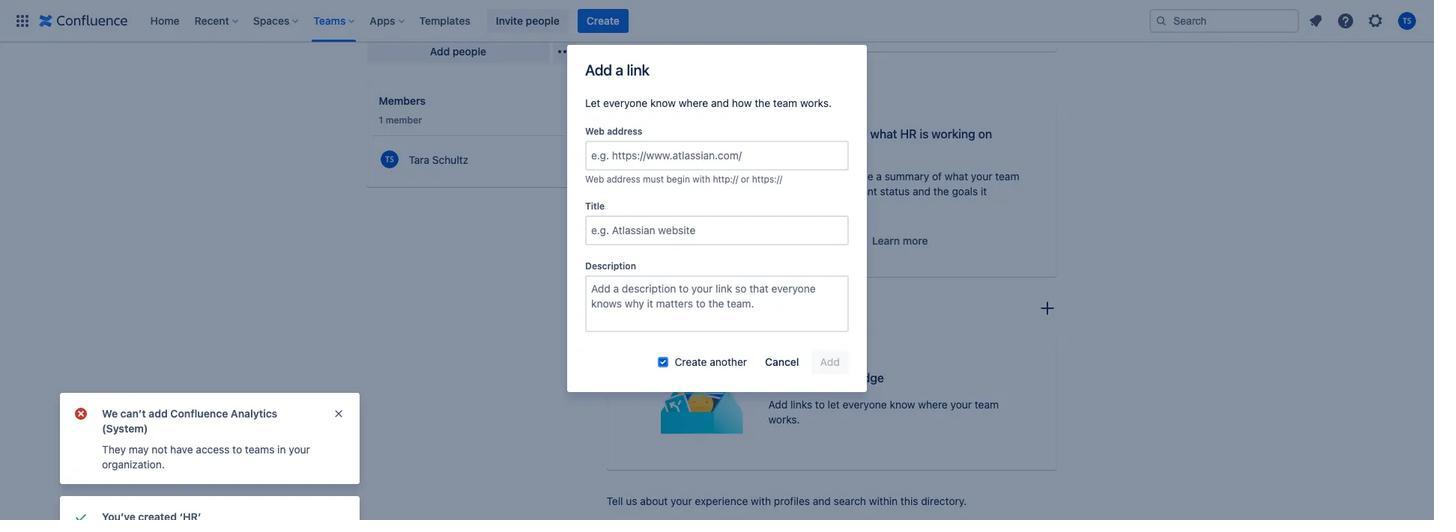 Task type: vqa. For each thing, say whether or not it's contained in the screenshot.
getting started in confluence Link
no



Task type: describe. For each thing, give the bounding box(es) containing it.
the inside add a link dialog
[[755, 97, 771, 109]]

home
[[150, 14, 180, 27]]

tell
[[607, 496, 623, 508]]

you
[[707, 26, 722, 36]]

description
[[585, 261, 636, 272]]

tell us about your experience with profiles and search within this directory.
[[607, 496, 967, 508]]

get atlas free button
[[775, 229, 860, 253]]

goals
[[952, 185, 978, 198]]

learn
[[872, 235, 900, 247]]

in inside they may not have access to teams in your organization.
[[277, 444, 286, 456]]

powered
[[790, 150, 826, 161]]

links
[[607, 302, 636, 316]]

1 horizontal spatial with
[[751, 496, 771, 508]]

more
[[903, 235, 928, 247]]

1
[[379, 115, 383, 126]]

and inside add a link dialog
[[711, 97, 729, 109]]

add a link
[[585, 61, 650, 79]]

templates
[[419, 14, 471, 27]]

a inside dialog
[[616, 61, 623, 79]]

where inside add a link dialog
[[679, 97, 708, 109]]

links
[[791, 399, 813, 412]]

let everyone know where and how the team works.
[[585, 97, 832, 109]]

create link
[[578, 9, 629, 33]]

analytics
[[231, 408, 277, 420]]

another
[[710, 356, 747, 369]]

spaces
[[253, 14, 290, 27]]

we can't add confluence analytics (system)
[[102, 408, 277, 435]]

you created this on september 27, 2023
[[707, 26, 865, 36]]

let
[[828, 399, 840, 412]]

a inside help teammates see a summary of what your team works on, the current status and the goals it contributes to.
[[876, 170, 882, 183]]

by
[[829, 150, 839, 161]]

they
[[102, 444, 126, 456]]

member
[[386, 115, 422, 126]]

0 horizontal spatial on
[[773, 26, 783, 36]]

know inside add a link dialog
[[650, 97, 676, 109]]

Web address field
[[587, 142, 848, 169]]

https://
[[752, 174, 782, 185]]

dismiss image
[[333, 408, 345, 420]]

link
[[627, 61, 650, 79]]

create another
[[675, 356, 747, 369]]

here.
[[438, 7, 462, 20]]

everyone inside add links to let everyone know where your team works.
[[843, 399, 887, 412]]

apps button
[[365, 9, 410, 33]]

http://
[[713, 174, 739, 185]]

can't
[[120, 408, 146, 420]]

team for add links to let everyone know where your team works.
[[975, 399, 999, 412]]

teams
[[245, 444, 275, 456]]

or
[[741, 174, 750, 185]]

contributing
[[607, 76, 677, 90]]

of inside help teammates see a summary of what your team works on, the current status and the goals it contributes to.
[[932, 170, 942, 183]]

help
[[775, 170, 797, 183]]

web address must begin with http:// or https://
[[585, 174, 782, 185]]

global element
[[9, 0, 1147, 42]]

spaces button
[[249, 9, 305, 33]]

home link
[[146, 9, 184, 33]]

add for add links to let everyone know where your team works.
[[769, 399, 788, 412]]

address for web address
[[607, 126, 643, 137]]

powered by atlas
[[790, 150, 862, 161]]

not
[[152, 444, 167, 456]]

let
[[585, 97, 601, 109]]

but
[[526, 0, 542, 5]]

we
[[102, 408, 118, 420]]

templates link
[[415, 9, 475, 33]]

current
[[842, 185, 877, 198]]

september
[[785, 26, 829, 36]]

access
[[196, 444, 230, 456]]

and inside help teammates see a summary of what your team works on, the current status and the goals it contributes to.
[[913, 185, 931, 198]]

the down teammates
[[824, 185, 840, 198]]

0 horizontal spatial status
[[819, 127, 853, 141]]

may
[[129, 444, 149, 456]]

profiles
[[774, 496, 810, 508]]

organization.
[[102, 459, 165, 471]]

could
[[367, 7, 393, 20]]

team inside add a link dialog
[[773, 97, 798, 109]]

add link image
[[1038, 300, 1056, 318]]

members 1 member
[[379, 94, 426, 126]]

the up powered
[[798, 127, 816, 141]]

it
[[981, 185, 987, 198]]

invite people button
[[487, 9, 569, 33]]

there's no 'description' in 'team', but you could add one here.
[[367, 0, 562, 20]]

know inside add links to let everyone know where your team works.
[[890, 399, 916, 412]]

share
[[769, 372, 800, 385]]

what inside help teammates see a summary of what your team works on, the current status and the goals it contributes to.
[[945, 170, 968, 183]]

they may not have access to teams in your organization.
[[102, 444, 310, 471]]

add for add a link
[[585, 61, 612, 79]]

web for web address must begin with http:// or https://
[[585, 174, 604, 185]]

to inside add links to let everyone know where your team works.
[[815, 399, 825, 412]]

add people button
[[367, 40, 550, 64]]

free
[[832, 235, 851, 247]]

invite people
[[496, 14, 560, 27]]

'description'
[[420, 0, 479, 5]]

knowledge
[[824, 372, 884, 385]]

no
[[405, 0, 417, 5]]

people for invite people
[[526, 14, 560, 27]]

atlas inside powered by atlas link
[[841, 150, 862, 161]]



Task type: locate. For each thing, give the bounding box(es) containing it.
2 vertical spatial to
[[232, 444, 242, 456]]

add inside there's no 'description' in 'team', but you could add one here.
[[396, 7, 414, 20]]

1 vertical spatial a
[[876, 170, 882, 183]]

add inside dialog
[[585, 61, 612, 79]]

0 vertical spatial status
[[819, 127, 853, 141]]

0 vertical spatial of
[[856, 127, 867, 141]]

in left 'team',
[[482, 0, 490, 5]]

add down "templates" link
[[430, 45, 450, 58]]

add inside add links to let everyone know where your team works.
[[769, 399, 788, 412]]

1 vertical spatial and
[[913, 185, 931, 198]]

1 vertical spatial on
[[979, 127, 992, 141]]

1 vertical spatial to
[[815, 399, 825, 412]]

on,
[[806, 185, 821, 198]]

where
[[679, 97, 708, 109], [918, 399, 948, 412]]

0 vertical spatial everyone
[[603, 97, 648, 109]]

to inside they may not have access to teams in your organization.
[[232, 444, 242, 456]]

to left the let
[[815, 399, 825, 412]]

us
[[626, 496, 637, 508]]

0 horizontal spatial add
[[149, 408, 168, 420]]

1 horizontal spatial people
[[526, 14, 560, 27]]

to.
[[833, 200, 845, 213]]

1 horizontal spatial know
[[890, 399, 916, 412]]

add down no
[[396, 7, 414, 20]]

address left must
[[607, 174, 641, 185]]

know
[[650, 97, 676, 109], [890, 399, 916, 412]]

works. up powered
[[800, 97, 832, 109]]

know down contributing to
[[650, 97, 676, 109]]

0 vertical spatial web
[[585, 126, 605, 137]]

share the knowledge
[[769, 372, 884, 385]]

web up the title
[[585, 174, 604, 185]]

1 vertical spatial what
[[945, 170, 968, 183]]

team
[[773, 97, 798, 109], [995, 170, 1020, 183], [975, 399, 999, 412]]

Search field
[[1150, 9, 1300, 33]]

1 horizontal spatial where
[[918, 399, 948, 412]]

works. inside add a link dialog
[[800, 97, 832, 109]]

1 horizontal spatial atlas
[[841, 150, 862, 161]]

see
[[856, 170, 874, 183]]

everyone inside add a link dialog
[[603, 97, 648, 109]]

add right can't
[[149, 408, 168, 420]]

add inside we can't add confluence analytics (system)
[[149, 408, 168, 420]]

where inside add links to let everyone know where your team works.
[[918, 399, 948, 412]]

web for web address
[[585, 126, 605, 137]]

get atlas free
[[784, 235, 851, 247]]

to up let everyone know where and how the team works.
[[680, 76, 692, 90]]

is
[[920, 127, 929, 141]]

get
[[784, 235, 801, 247]]

in right teams on the left bottom of the page
[[277, 444, 286, 456]]

2 horizontal spatial to
[[815, 399, 825, 412]]

0 horizontal spatial atlas
[[804, 235, 829, 247]]

2 horizontal spatial add
[[769, 399, 788, 412]]

see the status of what hr is working on
[[775, 127, 992, 141]]

add people
[[430, 45, 486, 58]]

in inside there's no 'description' in 'team', but you could add one here.
[[482, 0, 490, 5]]

1 horizontal spatial what
[[945, 170, 968, 183]]

0 horizontal spatial and
[[711, 97, 729, 109]]

1 horizontal spatial status
[[880, 185, 910, 198]]

atlas inside get atlas free button
[[804, 235, 829, 247]]

1 horizontal spatial and
[[813, 496, 831, 508]]

0 vertical spatial this
[[756, 26, 771, 36]]

1 vertical spatial atlas
[[804, 235, 829, 247]]

1 vertical spatial this
[[901, 496, 918, 508]]

0 horizontal spatial to
[[232, 444, 242, 456]]

and down summary at the top right of the page
[[913, 185, 931, 198]]

create inside global element
[[587, 14, 620, 27]]

about
[[640, 496, 668, 508]]

1 horizontal spatial add
[[396, 7, 414, 20]]

apps
[[370, 14, 395, 27]]

this
[[756, 26, 771, 36], [901, 496, 918, 508]]

powered by atlas link
[[775, 149, 1032, 162]]

what up goals
[[945, 170, 968, 183]]

with
[[693, 174, 711, 185], [751, 496, 771, 508]]

schultz
[[669, 26, 699, 36]]

1 vertical spatial address
[[607, 174, 641, 185]]

of
[[856, 127, 867, 141], [932, 170, 942, 183]]

works
[[775, 185, 803, 198]]

create left another
[[675, 356, 707, 369]]

with left profiles
[[751, 496, 771, 508]]

status inside help teammates see a summary of what your team works on, the current status and the goals it contributes to.
[[880, 185, 910, 198]]

0 vertical spatial create
[[587, 14, 620, 27]]

the right how
[[755, 97, 771, 109]]

atlas right by
[[841, 150, 862, 161]]

0 vertical spatial on
[[773, 26, 783, 36]]

banner containing home
[[0, 0, 1434, 42]]

hr
[[900, 127, 917, 141]]

invite
[[496, 14, 523, 27]]

title
[[585, 201, 605, 212]]

1 vertical spatial works.
[[769, 414, 800, 427]]

Title field
[[587, 217, 848, 244]]

1 vertical spatial where
[[918, 399, 948, 412]]

0 horizontal spatial with
[[693, 174, 711, 185]]

status
[[819, 127, 853, 141], [880, 185, 910, 198]]

0 horizontal spatial add
[[430, 45, 450, 58]]

banner
[[0, 0, 1434, 42]]

add links to let everyone know where your team works.
[[769, 399, 999, 427]]

summary
[[885, 170, 930, 183]]

create up add a link
[[587, 14, 620, 27]]

one
[[417, 7, 435, 20]]

create
[[587, 14, 620, 27], [675, 356, 707, 369]]

1 vertical spatial web
[[585, 174, 604, 185]]

1 horizontal spatial to
[[680, 76, 692, 90]]

of right summary at the top right of the page
[[932, 170, 942, 183]]

1 horizontal spatial this
[[901, 496, 918, 508]]

within
[[869, 496, 898, 508]]

add up let at the top
[[585, 61, 612, 79]]

0 vertical spatial add
[[430, 45, 450, 58]]

0 vertical spatial to
[[680, 76, 692, 90]]

a
[[616, 61, 623, 79], [876, 170, 882, 183]]

contributing to
[[607, 76, 692, 90]]

create inside add a link dialog
[[675, 356, 707, 369]]

1 vertical spatial people
[[453, 45, 486, 58]]

0 horizontal spatial of
[[856, 127, 867, 141]]

a left link
[[616, 61, 623, 79]]

works. inside add links to let everyone know where your team works.
[[769, 414, 800, 427]]

Description text field
[[585, 276, 849, 333]]

0 horizontal spatial everyone
[[603, 97, 648, 109]]

0 horizontal spatial what
[[870, 127, 897, 141]]

error image
[[72, 405, 90, 423]]

working
[[932, 127, 976, 141]]

0 horizontal spatial know
[[650, 97, 676, 109]]

cancel button
[[756, 351, 808, 375]]

1 horizontal spatial create
[[675, 356, 707, 369]]

search
[[834, 496, 866, 508]]

2 vertical spatial team
[[975, 399, 999, 412]]

0 vertical spatial team
[[773, 97, 798, 109]]

1 horizontal spatial a
[[876, 170, 882, 183]]

works.
[[800, 97, 832, 109], [769, 414, 800, 427]]

success image
[[72, 509, 90, 521]]

help teammates see a summary of what your team works on, the current status and the goals it contributes to.
[[775, 170, 1020, 213]]

1 vertical spatial create
[[675, 356, 707, 369]]

everyone
[[603, 97, 648, 109], [843, 399, 887, 412]]

1 horizontal spatial of
[[932, 170, 942, 183]]

1 vertical spatial of
[[932, 170, 942, 183]]

1 vertical spatial team
[[995, 170, 1020, 183]]

0 horizontal spatial this
[[756, 26, 771, 36]]

add a link dialog
[[567, 45, 867, 393]]

0 vertical spatial where
[[679, 97, 708, 109]]

0 vertical spatial address
[[607, 126, 643, 137]]

team for help teammates see a summary of what your team works on, the current status and the goals it contributes to.
[[995, 170, 1020, 183]]

2 vertical spatial and
[[813, 496, 831, 508]]

0 vertical spatial add
[[396, 7, 414, 20]]

learn more
[[872, 235, 928, 247]]

learn more button
[[863, 229, 937, 253]]

with right "begin" at the left top of page
[[693, 174, 711, 185]]

people down but
[[526, 14, 560, 27]]

the right share
[[803, 372, 821, 385]]

of up powered by atlas
[[856, 127, 867, 141]]

address down contributing
[[607, 126, 643, 137]]

team inside add links to let everyone know where your team works.
[[975, 399, 999, 412]]

1 vertical spatial everyone
[[843, 399, 887, 412]]

status down summary at the top right of the page
[[880, 185, 910, 198]]

1 vertical spatial with
[[751, 496, 771, 508]]

0 vertical spatial with
[[693, 174, 711, 185]]

1 horizontal spatial on
[[979, 127, 992, 141]]

2 vertical spatial add
[[769, 399, 788, 412]]

what
[[870, 127, 897, 141], [945, 170, 968, 183]]

1 vertical spatial add
[[585, 61, 612, 79]]

the left goals
[[934, 185, 949, 198]]

2 web from the top
[[585, 174, 604, 185]]

everyone down contributing
[[603, 97, 648, 109]]

add for add people
[[430, 45, 450, 58]]

2 horizontal spatial and
[[913, 185, 931, 198]]

0 vertical spatial in
[[482, 0, 490, 5]]

your inside add links to let everyone know where your team works.
[[951, 399, 972, 412]]

everyone down knowledge at bottom
[[843, 399, 887, 412]]

see
[[775, 127, 795, 141]]

there's
[[367, 0, 402, 5]]

teammates
[[800, 170, 854, 183]]

0 vertical spatial know
[[650, 97, 676, 109]]

web address
[[585, 126, 643, 137]]

27,
[[831, 26, 842, 36]]

1 web from the top
[[585, 126, 605, 137]]

add left links
[[769, 399, 788, 412]]

0 vertical spatial what
[[870, 127, 897, 141]]

cancel
[[765, 356, 799, 369]]

what left hr
[[870, 127, 897, 141]]

have
[[170, 444, 193, 456]]

this right within
[[901, 496, 918, 508]]

works. down links
[[769, 414, 800, 427]]

create for create another
[[675, 356, 707, 369]]

in
[[482, 0, 490, 5], [277, 444, 286, 456]]

create for create
[[587, 14, 620, 27]]

1 horizontal spatial add
[[585, 61, 612, 79]]

to left teams on the left bottom of the page
[[232, 444, 242, 456]]

directory.
[[921, 496, 967, 508]]

and left search on the bottom of the page
[[813, 496, 831, 508]]

on left 'september'
[[773, 26, 783, 36]]

how
[[732, 97, 752, 109]]

people down "templates" link
[[453, 45, 486, 58]]

you
[[545, 0, 562, 5]]

with inside add a link dialog
[[693, 174, 711, 185]]

2023
[[845, 26, 865, 36]]

0 vertical spatial a
[[616, 61, 623, 79]]

0 horizontal spatial a
[[616, 61, 623, 79]]

search image
[[1156, 15, 1168, 27]]

0 vertical spatial people
[[526, 14, 560, 27]]

atlas
[[841, 150, 862, 161], [804, 235, 829, 247]]

address
[[607, 126, 643, 137], [607, 174, 641, 185]]

1 vertical spatial status
[[880, 185, 910, 198]]

members
[[379, 94, 426, 107]]

your inside help teammates see a summary of what your team works on, the current status and the goals it contributes to.
[[971, 170, 993, 183]]

and left how
[[711, 97, 729, 109]]

experience
[[695, 496, 748, 508]]

1 horizontal spatial everyone
[[843, 399, 887, 412]]

on
[[773, 26, 783, 36], [979, 127, 992, 141]]

status up by
[[819, 127, 853, 141]]

tara schultz
[[650, 26, 699, 36]]

0 horizontal spatial in
[[277, 444, 286, 456]]

this right created
[[756, 26, 771, 36]]

to
[[680, 76, 692, 90], [815, 399, 825, 412], [232, 444, 242, 456]]

0 vertical spatial and
[[711, 97, 729, 109]]

1 vertical spatial add
[[149, 408, 168, 420]]

atlas right get
[[804, 235, 829, 247]]

confluence
[[170, 408, 228, 420]]

1 horizontal spatial in
[[482, 0, 490, 5]]

add inside button
[[430, 45, 450, 58]]

on right working
[[979, 127, 992, 141]]

web down let at the top
[[585, 126, 605, 137]]

people for add people
[[453, 45, 486, 58]]

created
[[724, 26, 754, 36]]

(system)
[[102, 423, 148, 435]]

0 horizontal spatial people
[[453, 45, 486, 58]]

0 vertical spatial works.
[[800, 97, 832, 109]]

0 horizontal spatial where
[[679, 97, 708, 109]]

0 horizontal spatial create
[[587, 14, 620, 27]]

tara
[[650, 26, 667, 36]]

confluence image
[[39, 12, 128, 30], [39, 12, 128, 30]]

people inside "button"
[[526, 14, 560, 27]]

your inside they may not have access to teams in your organization.
[[289, 444, 310, 456]]

1 vertical spatial know
[[890, 399, 916, 412]]

1 vertical spatial in
[[277, 444, 286, 456]]

0 vertical spatial atlas
[[841, 150, 862, 161]]

people inside button
[[453, 45, 486, 58]]

a right see on the top of the page
[[876, 170, 882, 183]]

know right the let
[[890, 399, 916, 412]]

address for web address must begin with http:// or https://
[[607, 174, 641, 185]]

team inside help teammates see a summary of what your team works on, the current status and the goals it contributes to.
[[995, 170, 1020, 183]]

settings icon image
[[1367, 12, 1385, 30]]



